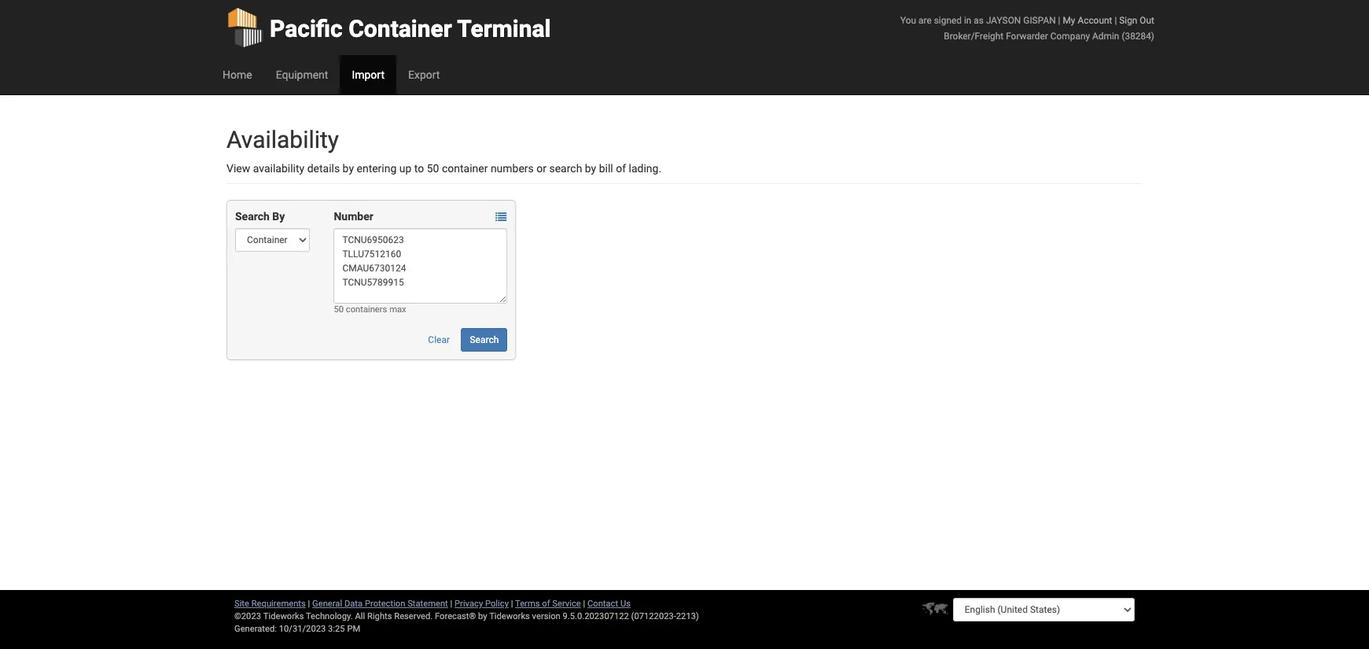 Task type: vqa. For each thing, say whether or not it's contained in the screenshot.
lading.
yes



Task type: locate. For each thing, give the bounding box(es) containing it.
terminal
[[457, 15, 551, 42]]

generated:
[[234, 624, 277, 634]]

technology.
[[306, 611, 353, 622]]

0 horizontal spatial of
[[542, 599, 550, 609]]

search button
[[461, 328, 508, 352]]

9.5.0.202307122
[[563, 611, 629, 622]]

lading.
[[629, 162, 662, 175]]

contact
[[588, 599, 619, 609]]

1 vertical spatial 50
[[334, 305, 344, 315]]

privacy policy link
[[455, 599, 509, 609]]

import button
[[340, 55, 397, 94]]

terms of service link
[[515, 599, 581, 609]]

1 vertical spatial of
[[542, 599, 550, 609]]

clear button
[[420, 328, 459, 352]]

container
[[349, 15, 452, 42]]

©2023 tideworks
[[234, 611, 304, 622]]

50 containers max
[[334, 305, 407, 315]]

are
[[919, 15, 932, 26]]

site
[[234, 599, 249, 609]]

or
[[537, 162, 547, 175]]

company
[[1051, 31, 1091, 42]]

search
[[235, 210, 270, 223], [470, 334, 499, 345]]

you are signed in as jayson gispan | my account | sign out broker/freight forwarder company admin (38284)
[[901, 15, 1155, 42]]

by
[[272, 210, 285, 223]]

1 horizontal spatial of
[[616, 162, 626, 175]]

by
[[343, 162, 354, 175], [585, 162, 597, 175], [478, 611, 488, 622]]

clear
[[428, 334, 450, 345]]

home
[[223, 68, 252, 81]]

equipment button
[[264, 55, 340, 94]]

1 vertical spatial search
[[470, 334, 499, 345]]

0 horizontal spatial by
[[343, 162, 354, 175]]

2 horizontal spatial by
[[585, 162, 597, 175]]

sign
[[1120, 15, 1138, 26]]

1 horizontal spatial by
[[478, 611, 488, 622]]

search right clear 'button'
[[470, 334, 499, 345]]

view availability details by entering up to 50 container numbers or search by bill of lading.
[[227, 162, 662, 175]]

50 right the to
[[427, 162, 439, 175]]

|
[[1059, 15, 1061, 26], [1115, 15, 1118, 26], [308, 599, 310, 609], [451, 599, 453, 609], [511, 599, 513, 609], [583, 599, 586, 609]]

account
[[1078, 15, 1113, 26]]

50 left containers
[[334, 305, 344, 315]]

pacific
[[270, 15, 343, 42]]

in
[[965, 15, 972, 26]]

of right the bill
[[616, 162, 626, 175]]

by down the privacy policy link
[[478, 611, 488, 622]]

of
[[616, 162, 626, 175], [542, 599, 550, 609]]

terms
[[515, 599, 540, 609]]

privacy
[[455, 599, 483, 609]]

search
[[550, 162, 583, 175]]

(38284)
[[1122, 31, 1155, 42]]

0 vertical spatial search
[[235, 210, 270, 223]]

by inside site requirements | general data protection statement | privacy policy | terms of service | contact us ©2023 tideworks technology. all rights reserved. forecast® by tideworks version 9.5.0.202307122 (07122023-2213) generated: 10/31/2023 3:25 pm
[[478, 611, 488, 622]]

search inside 'button'
[[470, 334, 499, 345]]

1 horizontal spatial search
[[470, 334, 499, 345]]

statement
[[408, 599, 448, 609]]

view
[[227, 162, 250, 175]]

search for search
[[470, 334, 499, 345]]

search by
[[235, 210, 285, 223]]

gispan
[[1024, 15, 1056, 26]]

number
[[334, 210, 374, 223]]

0 horizontal spatial 50
[[334, 305, 344, 315]]

container
[[442, 162, 488, 175]]

| up 9.5.0.202307122
[[583, 599, 586, 609]]

site requirements link
[[234, 599, 306, 609]]

containers
[[346, 305, 387, 315]]

contact us link
[[588, 599, 631, 609]]

availability
[[227, 126, 339, 153]]

general data protection statement link
[[312, 599, 448, 609]]

search left by
[[235, 210, 270, 223]]

2213)
[[677, 611, 699, 622]]

export button
[[397, 55, 452, 94]]

1 horizontal spatial 50
[[427, 162, 439, 175]]

of inside site requirements | general data protection statement | privacy policy | terms of service | contact us ©2023 tideworks technology. all rights reserved. forecast® by tideworks version 9.5.0.202307122 (07122023-2213) generated: 10/31/2023 3:25 pm
[[542, 599, 550, 609]]

protection
[[365, 599, 406, 609]]

0 horizontal spatial search
[[235, 210, 270, 223]]

import
[[352, 68, 385, 81]]

by right details
[[343, 162, 354, 175]]

my account link
[[1063, 15, 1113, 26]]

data
[[345, 599, 363, 609]]

50
[[427, 162, 439, 175], [334, 305, 344, 315]]

0 vertical spatial 50
[[427, 162, 439, 175]]

equipment
[[276, 68, 328, 81]]

bill
[[599, 162, 614, 175]]

by left the bill
[[585, 162, 597, 175]]

forwarder
[[1006, 31, 1049, 42]]

| up tideworks
[[511, 599, 513, 609]]

forecast®
[[435, 611, 476, 622]]

of up version
[[542, 599, 550, 609]]

service
[[553, 599, 581, 609]]

| up the forecast®
[[451, 599, 453, 609]]

pacific container terminal
[[270, 15, 551, 42]]

details
[[307, 162, 340, 175]]

availability
[[253, 162, 305, 175]]



Task type: describe. For each thing, give the bounding box(es) containing it.
| left sign
[[1115, 15, 1118, 26]]

jayson
[[987, 15, 1022, 26]]

reserved.
[[394, 611, 433, 622]]

pm
[[347, 624, 361, 634]]

admin
[[1093, 31, 1120, 42]]

site requirements | general data protection statement | privacy policy | terms of service | contact us ©2023 tideworks technology. all rights reserved. forecast® by tideworks version 9.5.0.202307122 (07122023-2213) generated: 10/31/2023 3:25 pm
[[234, 599, 699, 634]]

out
[[1140, 15, 1155, 26]]

search for search by
[[235, 210, 270, 223]]

all
[[355, 611, 365, 622]]

entering
[[357, 162, 397, 175]]

rights
[[367, 611, 392, 622]]

as
[[974, 15, 984, 26]]

show list image
[[496, 212, 507, 223]]

general
[[312, 599, 342, 609]]

version
[[532, 611, 561, 622]]

3:25
[[328, 624, 345, 634]]

pacific container terminal link
[[227, 0, 551, 55]]

us
[[621, 599, 631, 609]]

requirements
[[252, 599, 306, 609]]

| left general
[[308, 599, 310, 609]]

0 vertical spatial of
[[616, 162, 626, 175]]

broker/freight
[[944, 31, 1004, 42]]

tideworks
[[490, 611, 530, 622]]

10/31/2023
[[279, 624, 326, 634]]

export
[[408, 68, 440, 81]]

(07122023-
[[632, 611, 677, 622]]

home button
[[211, 55, 264, 94]]

Number text field
[[334, 228, 508, 304]]

you
[[901, 15, 917, 26]]

max
[[390, 305, 407, 315]]

to
[[415, 162, 424, 175]]

numbers
[[491, 162, 534, 175]]

my
[[1063, 15, 1076, 26]]

up
[[400, 162, 412, 175]]

policy
[[485, 599, 509, 609]]

signed
[[935, 15, 962, 26]]

sign out link
[[1120, 15, 1155, 26]]

| left my
[[1059, 15, 1061, 26]]



